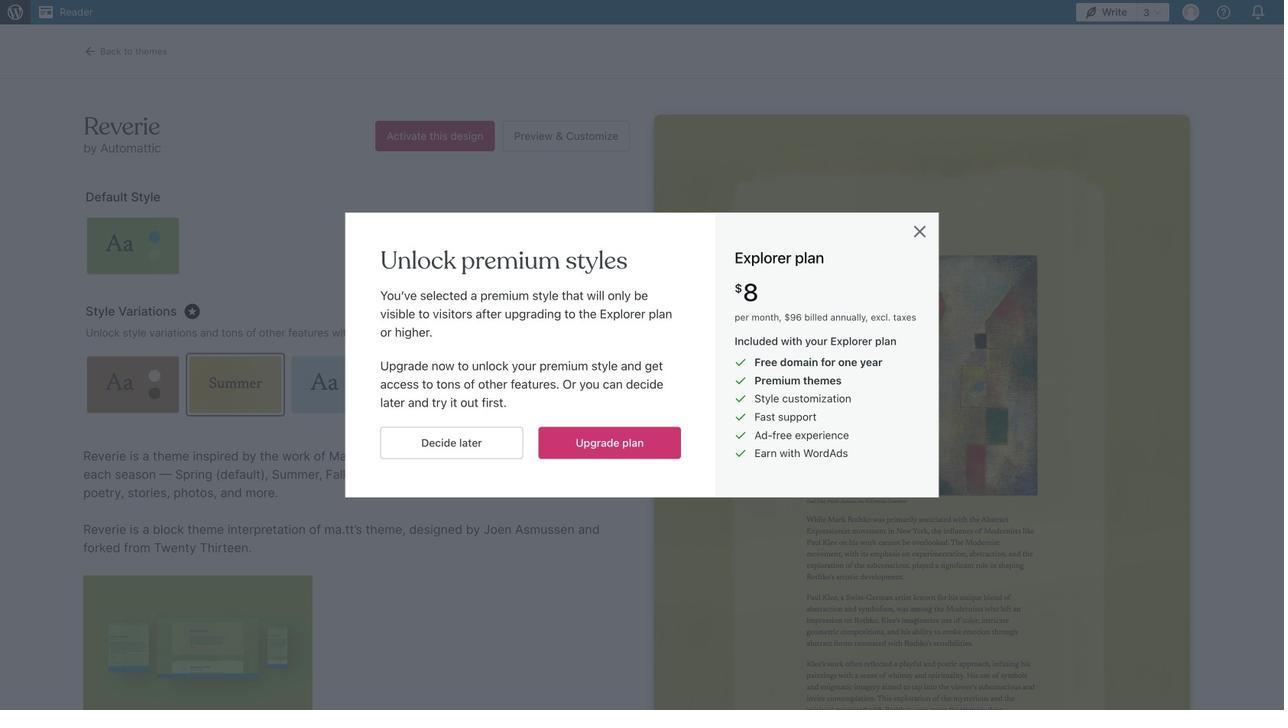 Task type: locate. For each thing, give the bounding box(es) containing it.
a three-device mockup showing the reverie theme in tablet, desktop, and mobile with a lime green background and aqua blue footer. image
[[83, 576, 313, 710]]

manage your notifications image
[[1247, 2, 1269, 23]]

main content
[[0, 24, 1284, 710]]



Task type: vqa. For each thing, say whether or not it's contained in the screenshot.
Select patterns Create your homepage from our library of patterns.
no



Task type: describe. For each thing, give the bounding box(es) containing it.
help image
[[1215, 3, 1233, 21]]

update your profile, personal settings, and more image
[[1182, 3, 1200, 21]]

manage your sites image
[[6, 3, 24, 21]]



